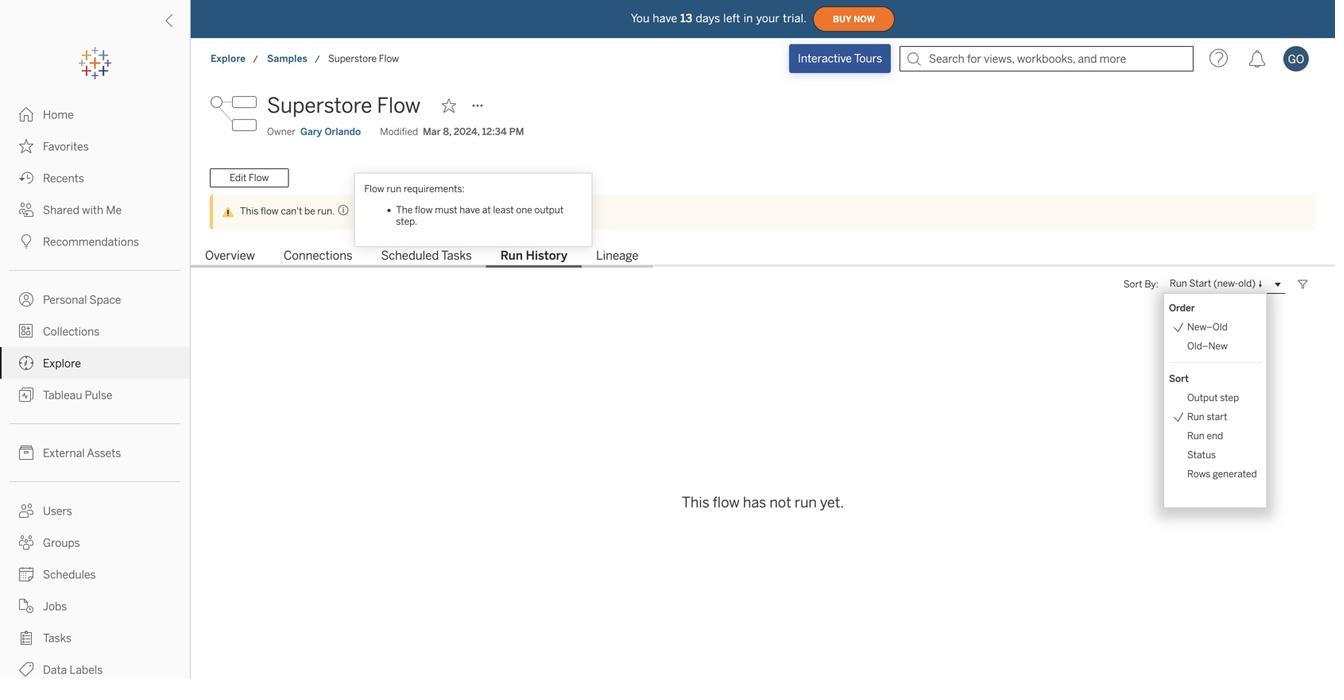 Task type: describe. For each thing, give the bounding box(es) containing it.
scheduled tasks
[[381, 249, 472, 263]]

this for this flow has not run yet.
[[682, 494, 710, 512]]

scheduled
[[381, 249, 439, 263]]

start
[[1190, 278, 1212, 289]]

0 vertical spatial superstore flow
[[328, 53, 399, 64]]

run for run start (new-old)
[[1170, 278, 1187, 289]]

step
[[1220, 392, 1239, 404]]

0 vertical spatial flow
[[379, 53, 399, 64]]

run end
[[1188, 430, 1224, 442]]

old)
[[1239, 278, 1256, 289]]

groups
[[43, 537, 80, 550]]

run for run history
[[501, 249, 523, 263]]

home
[[43, 109, 74, 122]]

(new-
[[1214, 278, 1239, 289]]

run.
[[318, 205, 335, 217]]

tours
[[854, 52, 882, 65]]

rows
[[1188, 469, 1211, 480]]

tasks link
[[0, 622, 190, 654]]

1 vertical spatial explore link
[[0, 347, 190, 379]]

schedules link
[[0, 559, 190, 591]]

recents link
[[0, 162, 190, 194]]

groups link
[[0, 527, 190, 559]]

tableau pulse
[[43, 389, 112, 402]]

owner
[[267, 126, 296, 138]]

modified mar 8, 2024, 12:34 pm
[[380, 126, 524, 138]]

0 vertical spatial superstore
[[328, 53, 377, 64]]

run start (new-old) button
[[1164, 275, 1286, 294]]

edit
[[230, 172, 247, 184]]

you have 13 days left in your trial.
[[631, 12, 807, 25]]

buy
[[833, 14, 852, 24]]

lineage
[[596, 249, 639, 263]]

have
[[653, 12, 678, 25]]

mar
[[423, 126, 441, 138]]

generated
[[1213, 469, 1257, 480]]

tableau pulse link
[[0, 379, 190, 411]]

sub-spaces tab list
[[191, 247, 1335, 268]]

flow image
[[210, 90, 258, 138]]

favorites link
[[0, 130, 190, 162]]

by:
[[1145, 279, 1159, 290]]

/ for explore /
[[253, 54, 258, 65]]

left
[[724, 12, 741, 25]]

samples /
[[267, 53, 320, 65]]

edit flow button
[[210, 168, 289, 188]]

me
[[106, 204, 122, 217]]

be
[[304, 205, 315, 217]]

superstore inside main content
[[267, 93, 372, 118]]

edit flow
[[230, 172, 269, 184]]

buy now
[[833, 14, 875, 24]]

start
[[1207, 411, 1228, 423]]

overview
[[205, 249, 255, 263]]

old–new
[[1188, 341, 1228, 352]]

recommendations link
[[0, 226, 190, 258]]

recommendations
[[43, 236, 139, 249]]

flow inside "button"
[[249, 172, 269, 184]]

pm
[[509, 126, 524, 138]]

superstore flow inside main content
[[267, 93, 421, 118]]

gary
[[301, 126, 322, 138]]

recents
[[43, 172, 84, 185]]

run for run end
[[1188, 430, 1205, 442]]

navigation panel element
[[0, 48, 190, 680]]

pulse
[[85, 389, 112, 402]]

collections link
[[0, 316, 190, 347]]

explore for explore /
[[211, 53, 246, 64]]

not
[[770, 494, 792, 512]]

sort for sort by:
[[1124, 279, 1143, 290]]

13
[[681, 12, 693, 25]]

sort for sort
[[1169, 373, 1189, 385]]

now
[[854, 14, 875, 24]]

external
[[43, 447, 85, 460]]

tableau
[[43, 389, 82, 402]]

samples link
[[266, 51, 308, 67]]

order group
[[1169, 299, 1262, 356]]

this flow has not run yet.
[[682, 494, 844, 512]]

jobs link
[[0, 591, 190, 622]]

8,
[[443, 126, 451, 138]]

shared with me
[[43, 204, 122, 217]]

personal space
[[43, 294, 121, 307]]

new–old
[[1188, 322, 1228, 333]]

yet.
[[820, 494, 844, 512]]

buy now button
[[813, 6, 895, 32]]

/ for samples /
[[315, 54, 320, 65]]



Task type: vqa. For each thing, say whether or not it's contained in the screenshot.
Sub-spaces tab list
yes



Task type: locate. For each thing, give the bounding box(es) containing it.
0 horizontal spatial sort
[[1124, 279, 1143, 290]]

0 horizontal spatial /
[[253, 54, 258, 65]]

0 vertical spatial tasks
[[441, 249, 472, 263]]

orlando
[[325, 126, 361, 138]]

tasks inside main navigation. press the up and down arrow keys to access links. element
[[43, 632, 71, 645]]

flow run requirements:
the flow must have at least one output step. image
[[335, 204, 349, 216]]

output
[[1188, 392, 1218, 404]]

1 horizontal spatial explore link
[[210, 51, 247, 67]]

personal
[[43, 294, 87, 307]]

flow left has
[[713, 494, 740, 512]]

1 vertical spatial flow
[[713, 494, 740, 512]]

sort left by:
[[1124, 279, 1143, 290]]

0 vertical spatial explore
[[211, 53, 246, 64]]

Search for views, workbooks, and more text field
[[900, 46, 1194, 72]]

2 vertical spatial flow
[[249, 172, 269, 184]]

0 vertical spatial this
[[240, 205, 259, 217]]

0 horizontal spatial this
[[240, 205, 259, 217]]

run inside run start (new-old) "dropdown button"
[[1170, 278, 1187, 289]]

1 vertical spatial superstore
[[267, 93, 372, 118]]

0 vertical spatial explore link
[[210, 51, 247, 67]]

superstore flow main content
[[191, 79, 1335, 680]]

tasks down jobs
[[43, 632, 71, 645]]

1 vertical spatial superstore flow
[[267, 93, 421, 118]]

flow for has
[[713, 494, 740, 512]]

superstore flow
[[328, 53, 399, 64], [267, 93, 421, 118]]

superstore flow up the orlando in the left of the page
[[267, 93, 421, 118]]

users link
[[0, 495, 190, 527]]

this flow can't be run.
[[240, 205, 335, 217]]

samples
[[267, 53, 308, 64]]

0 vertical spatial sort
[[1124, 279, 1143, 290]]

run for run start
[[1188, 411, 1205, 423]]

0 horizontal spatial explore
[[43, 357, 81, 370]]

this
[[240, 205, 259, 217], [682, 494, 710, 512]]

explore for explore
[[43, 357, 81, 370]]

you
[[631, 12, 650, 25]]

data labels
[[43, 664, 103, 677]]

owner gary orlando
[[267, 126, 361, 138]]

explore up "flow" image
[[211, 53, 246, 64]]

data labels link
[[0, 654, 190, 680]]

/ left samples link
[[253, 54, 258, 65]]

flow left can't
[[261, 205, 279, 217]]

this left has
[[682, 494, 710, 512]]

sort
[[1124, 279, 1143, 290], [1169, 373, 1189, 385]]

/ inside explore /
[[253, 54, 258, 65]]

order
[[1169, 302, 1195, 314]]

rows generated
[[1188, 469, 1257, 480]]

shared
[[43, 204, 79, 217]]

flow
[[261, 205, 279, 217], [713, 494, 740, 512]]

1 horizontal spatial tasks
[[441, 249, 472, 263]]

external assets
[[43, 447, 121, 460]]

0 horizontal spatial tasks
[[43, 632, 71, 645]]

superstore
[[328, 53, 377, 64], [267, 93, 372, 118]]

sort group
[[1169, 370, 1262, 503]]

labels
[[69, 664, 103, 677]]

1 vertical spatial explore
[[43, 357, 81, 370]]

end
[[1207, 430, 1224, 442]]

2 / from the left
[[315, 54, 320, 65]]

explore link up "flow" image
[[210, 51, 247, 67]]

gary orlando link
[[301, 125, 361, 139]]

this down edit flow "button"
[[240, 205, 259, 217]]

1 vertical spatial sort
[[1169, 373, 1189, 385]]

run left history
[[501, 249, 523, 263]]

in
[[744, 12, 753, 25]]

home link
[[0, 99, 190, 130]]

personal space link
[[0, 284, 190, 316]]

/ right samples link
[[315, 54, 320, 65]]

0 horizontal spatial flow
[[261, 205, 279, 217]]

flow
[[379, 53, 399, 64], [377, 93, 421, 118], [249, 172, 269, 184]]

flow for can't
[[261, 205, 279, 217]]

1 horizontal spatial this
[[682, 494, 710, 512]]

sort inside group
[[1169, 373, 1189, 385]]

output step
[[1188, 392, 1239, 404]]

explore /
[[211, 53, 258, 65]]

external assets link
[[0, 437, 190, 469]]

sort by:
[[1124, 279, 1159, 290]]

12:34
[[482, 126, 507, 138]]

space
[[89, 294, 121, 307]]

can't
[[281, 205, 302, 217]]

0 vertical spatial flow
[[261, 205, 279, 217]]

/ inside samples /
[[315, 54, 320, 65]]

explore link up pulse
[[0, 347, 190, 379]]

your
[[756, 12, 780, 25]]

1 horizontal spatial sort
[[1169, 373, 1189, 385]]

run left the end at the right
[[1188, 430, 1205, 442]]

has
[[743, 494, 767, 512]]

modified
[[380, 126, 418, 138]]

explore inside main navigation. press the up and down arrow keys to access links. element
[[43, 357, 81, 370]]

data
[[43, 664, 67, 677]]

assets
[[87, 447, 121, 460]]

run inside sub-spaces tab list
[[501, 249, 523, 263]]

main navigation. press the up and down arrow keys to access links. element
[[0, 99, 190, 680]]

run down output
[[1188, 411, 1205, 423]]

tasks inside sub-spaces tab list
[[441, 249, 472, 263]]

history
[[526, 249, 568, 263]]

superstore up "owner gary orlando"
[[267, 93, 372, 118]]

menu containing order
[[1165, 294, 1267, 508]]

days
[[696, 12, 720, 25]]

run left start
[[1170, 278, 1187, 289]]

1 horizontal spatial explore
[[211, 53, 246, 64]]

interactive
[[798, 52, 852, 65]]

this for this flow can't be run.
[[240, 205, 259, 217]]

1 horizontal spatial flow
[[713, 494, 740, 512]]

superstore flow right samples /
[[328, 53, 399, 64]]

1 vertical spatial tasks
[[43, 632, 71, 645]]

menu
[[1165, 294, 1267, 508]]

2024,
[[454, 126, 480, 138]]

status
[[1188, 450, 1216, 461]]

tasks right scheduled
[[441, 249, 472, 263]]

explore
[[211, 53, 246, 64], [43, 357, 81, 370]]

tasks
[[441, 249, 472, 263], [43, 632, 71, 645]]

schedules
[[43, 569, 96, 582]]

shared with me link
[[0, 194, 190, 226]]

explore inside explore /
[[211, 53, 246, 64]]

collections
[[43, 326, 100, 339]]

trial.
[[783, 12, 807, 25]]

sort up output
[[1169, 373, 1189, 385]]

1 vertical spatial flow
[[377, 93, 421, 118]]

superstore right samples /
[[328, 53, 377, 64]]

1 / from the left
[[253, 54, 258, 65]]

run start (new-old)
[[1170, 278, 1256, 289]]

sort inside the superstore flow main content
[[1124, 279, 1143, 290]]

with
[[82, 204, 103, 217]]

1 horizontal spatial /
[[315, 54, 320, 65]]

favorites
[[43, 140, 89, 153]]

interactive tours
[[798, 52, 882, 65]]

explore up tableau
[[43, 357, 81, 370]]

0 horizontal spatial explore link
[[0, 347, 190, 379]]

1 vertical spatial this
[[682, 494, 710, 512]]

run history
[[501, 249, 568, 263]]

/
[[253, 54, 258, 65], [315, 54, 320, 65]]

connections
[[284, 249, 353, 263]]

users
[[43, 505, 72, 518]]



